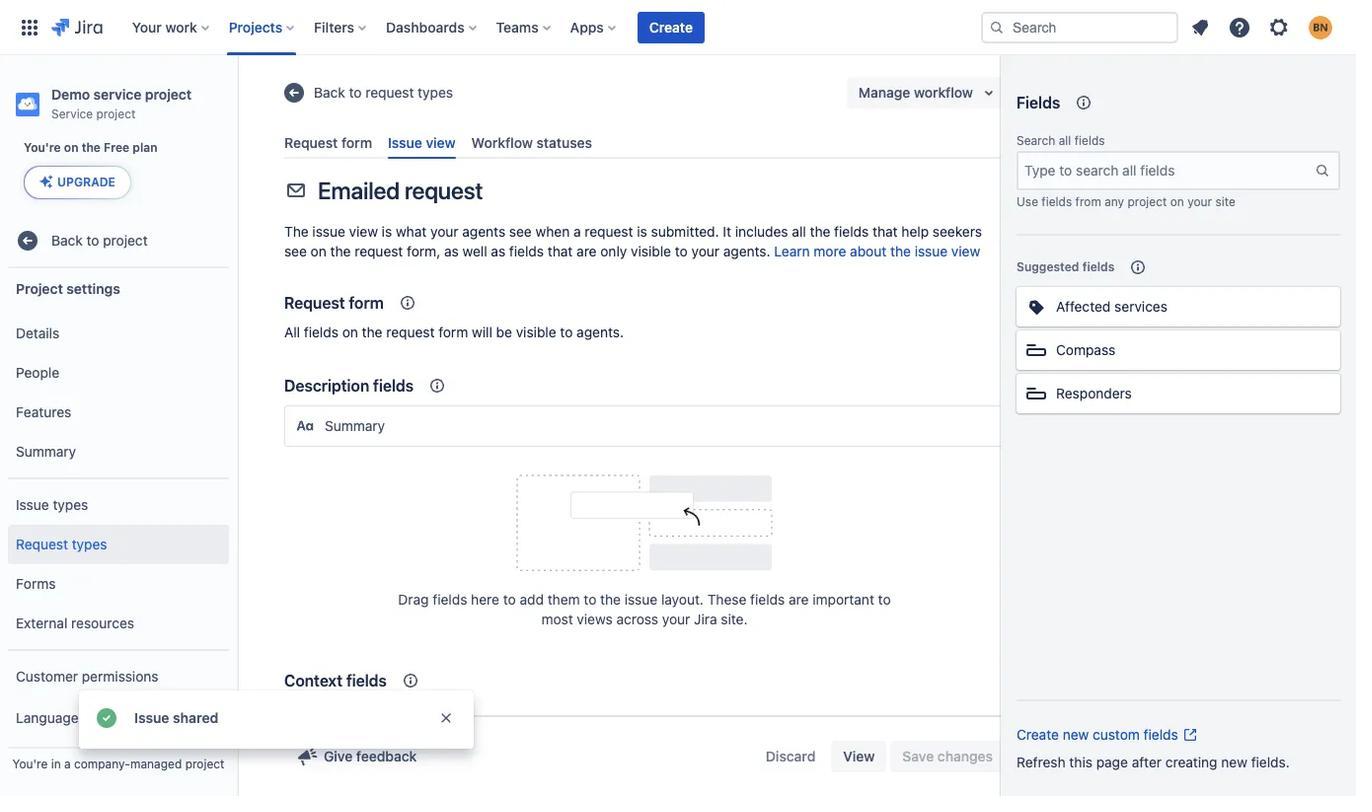 Task type: locate. For each thing, give the bounding box(es) containing it.
features link
[[8, 393, 229, 432]]

fields right all
[[304, 324, 339, 341]]

are inside the issue view is what your agents see when a request is submitted. it includes all the fields that help seekers see on the request form, as well as fields that are only visible to your agents.
[[577, 243, 597, 260]]

1 vertical spatial all
[[792, 223, 806, 240]]

0 vertical spatial form
[[342, 134, 372, 151]]

form
[[342, 134, 372, 151], [349, 294, 384, 312], [438, 324, 468, 341]]

help
[[902, 223, 929, 240]]

request
[[366, 84, 414, 101], [405, 177, 483, 205], [585, 223, 633, 240], [355, 243, 403, 260], [386, 324, 435, 341]]

0 vertical spatial all
[[1059, 133, 1071, 148]]

are left "important"
[[789, 592, 809, 608]]

new left fields. on the bottom
[[1221, 754, 1248, 771]]

important
[[813, 592, 874, 608]]

teams
[[496, 18, 539, 35]]

workflow
[[472, 134, 533, 151]]

1 vertical spatial summary
[[16, 443, 76, 460]]

back to request types link
[[276, 77, 459, 109]]

fields right description
[[373, 377, 414, 395]]

notifications image
[[1188, 15, 1212, 39]]

affected
[[1056, 298, 1111, 315]]

1 vertical spatial you're
[[12, 757, 48, 772]]

1 horizontal spatial all
[[1059, 133, 1071, 148]]

the
[[284, 223, 309, 240]]

1 request form from the top
[[284, 134, 372, 151]]

2 horizontal spatial issue
[[388, 134, 422, 151]]

your down layout.
[[662, 611, 690, 628]]

0 horizontal spatial all
[[792, 223, 806, 240]]

issue
[[312, 223, 345, 240], [915, 243, 948, 260], [625, 592, 658, 608]]

back up project settings at left top
[[51, 232, 83, 248]]

agents. down only
[[577, 324, 624, 341]]

to down submitted.
[[675, 243, 688, 260]]

is left submitted.
[[637, 223, 647, 240]]

issue up emailed request
[[388, 134, 422, 151]]

0 vertical spatial view
[[426, 134, 456, 151]]

all up learn
[[792, 223, 806, 240]]

to up views
[[584, 592, 597, 608]]

request form up emailed
[[284, 134, 372, 151]]

1 vertical spatial issue
[[915, 243, 948, 260]]

as right well
[[491, 243, 506, 260]]

0 vertical spatial request
[[284, 134, 338, 151]]

0 horizontal spatial is
[[382, 223, 392, 240]]

issue right "the"
[[312, 223, 345, 240]]

issue inside tab list
[[388, 134, 422, 151]]

1 vertical spatial visible
[[516, 324, 556, 341]]

types up request types
[[53, 496, 88, 513]]

to right "important"
[[878, 592, 891, 608]]

fields right context
[[346, 673, 387, 690]]

2 vertical spatial types
[[72, 536, 107, 552]]

banner
[[0, 0, 1356, 55]]

banner containing your work
[[0, 0, 1356, 55]]

2 group from the top
[[8, 478, 229, 650]]

what's this? image
[[426, 374, 449, 398], [399, 670, 422, 693]]

you're
[[24, 140, 61, 155], [12, 757, 48, 772]]

a right the 'in'
[[64, 757, 71, 772]]

0 vertical spatial what's this? image
[[426, 374, 449, 398]]

fields down when
[[509, 243, 544, 260]]

request up "forms"
[[16, 536, 68, 552]]

issue inside drag fields here to add them to the issue layout. these fields are important to most views across your jira site.
[[625, 592, 658, 608]]

form left what's this? icon
[[349, 294, 384, 312]]

you're for you're in a company-managed project
[[12, 757, 48, 772]]

0 horizontal spatial as
[[444, 243, 459, 260]]

0 horizontal spatial agents.
[[577, 324, 624, 341]]

search
[[1017, 133, 1056, 148]]

people
[[16, 364, 59, 381]]

0 horizontal spatial create
[[649, 18, 693, 35]]

0 horizontal spatial see
[[284, 243, 307, 260]]

types up issue view
[[418, 84, 453, 101]]

back right left arrow icon
[[314, 84, 345, 101]]

0 vertical spatial back
[[314, 84, 345, 101]]

to right be
[[560, 324, 573, 341]]

summary
[[325, 418, 385, 435], [16, 443, 76, 460]]

manage workflow
[[858, 84, 973, 101]]

request up all
[[284, 294, 345, 312]]

1 group from the top
[[8, 308, 229, 478]]

1 vertical spatial new
[[1221, 754, 1248, 771]]

people link
[[8, 353, 229, 393]]

1 vertical spatial that
[[548, 243, 573, 260]]

1 horizontal spatial issue
[[134, 710, 169, 727]]

0 vertical spatial see
[[509, 223, 532, 240]]

1 vertical spatial request form
[[284, 294, 384, 312]]

all
[[1059, 133, 1071, 148], [792, 223, 806, 240]]

back
[[314, 84, 345, 101], [51, 232, 83, 248]]

view down seekers
[[951, 243, 980, 260]]

as left well
[[444, 243, 459, 260]]

this
[[1069, 754, 1093, 771]]

0 vertical spatial that
[[873, 223, 898, 240]]

external resources
[[16, 615, 134, 631]]

details link
[[8, 314, 229, 353]]

0 horizontal spatial a
[[64, 757, 71, 772]]

more information about the suggested fields image
[[1127, 256, 1150, 279]]

request form up all
[[284, 294, 384, 312]]

more
[[814, 243, 846, 260]]

types down "issue types" link
[[72, 536, 107, 552]]

demo
[[51, 86, 90, 103]]

to inside the issue view is what your agents see when a request is submitted. it includes all the fields that help seekers see on the request form, as well as fields that are only visible to your agents.
[[675, 243, 688, 260]]

all right search
[[1059, 133, 1071, 148]]

new up this
[[1063, 727, 1089, 743]]

0 vertical spatial agents.
[[723, 243, 771, 260]]

0 horizontal spatial summary
[[16, 443, 76, 460]]

that down when
[[548, 243, 573, 260]]

page
[[1096, 754, 1128, 771]]

form inside tab list
[[342, 134, 372, 151]]

1 horizontal spatial as
[[491, 243, 506, 260]]

1 horizontal spatial summary
[[325, 418, 385, 435]]

1 vertical spatial issue
[[16, 496, 49, 513]]

1 horizontal spatial create
[[1017, 727, 1059, 743]]

includes
[[735, 223, 788, 240]]

context
[[284, 673, 343, 690]]

to left add at the bottom left
[[503, 592, 516, 608]]

are inside drag fields here to add them to the issue layout. these fields are important to most views across your jira site.
[[789, 592, 809, 608]]

fields up the refresh this page after creating new fields.
[[1144, 727, 1178, 743]]

what's this? image right context fields
[[399, 670, 422, 693]]

1 vertical spatial form
[[349, 294, 384, 312]]

you're left the 'in'
[[12, 757, 48, 772]]

what's this? image for description fields
[[426, 374, 449, 398]]

2 vertical spatial issue
[[134, 710, 169, 727]]

manage workflow button
[[847, 77, 1013, 109]]

1 horizontal spatial visible
[[631, 243, 671, 260]]

1 vertical spatial are
[[789, 592, 809, 608]]

drag
[[398, 592, 429, 608]]

1 horizontal spatial that
[[873, 223, 898, 240]]

the up description fields
[[362, 324, 383, 341]]

are left only
[[577, 243, 597, 260]]

back to project
[[51, 232, 148, 248]]

0 horizontal spatial view
[[349, 223, 378, 240]]

issue left shared
[[134, 710, 169, 727]]

issue types link
[[8, 486, 229, 525]]

agents.
[[723, 243, 771, 260], [577, 324, 624, 341]]

agents
[[462, 223, 506, 240]]

in
[[51, 757, 61, 772]]

2 horizontal spatial issue
[[915, 243, 948, 260]]

0 horizontal spatial issue
[[16, 496, 49, 513]]

these
[[707, 592, 747, 608]]

0 horizontal spatial new
[[1063, 727, 1089, 743]]

see down "the"
[[284, 243, 307, 260]]

visible inside the issue view is what your agents see when a request is submitted. it includes all the fields that help seekers see on the request form, as well as fields that are only visible to your agents.
[[631, 243, 671, 260]]

that up learn more about the issue view
[[873, 223, 898, 240]]

1 horizontal spatial issue
[[625, 592, 658, 608]]

on down emailed
[[311, 243, 327, 260]]

customer permissions link
[[8, 657, 229, 697]]

across
[[616, 611, 658, 628]]

0 vertical spatial request form
[[284, 134, 372, 151]]

view
[[426, 134, 456, 151], [349, 223, 378, 240], [951, 243, 980, 260]]

request down what
[[355, 243, 403, 260]]

group containing details
[[8, 308, 229, 478]]

form up emailed
[[342, 134, 372, 151]]

your
[[1188, 194, 1212, 209], [430, 223, 459, 240], [691, 243, 720, 260], [662, 611, 690, 628]]

1 vertical spatial view
[[349, 223, 378, 240]]

request type icon image
[[284, 179, 308, 203]]

a right when
[[574, 223, 581, 240]]

jira image
[[51, 15, 102, 39], [51, 15, 102, 39]]

request up only
[[585, 223, 633, 240]]

you're down service
[[24, 140, 61, 155]]

left arrow icon image
[[282, 81, 306, 105]]

1 horizontal spatial is
[[637, 223, 647, 240]]

2 vertical spatial view
[[951, 243, 980, 260]]

summary down features
[[16, 443, 76, 460]]

on down type to search all fields "text field"
[[1170, 194, 1184, 209]]

new
[[1063, 727, 1089, 743], [1221, 754, 1248, 771]]

discard button
[[754, 741, 828, 773]]

group
[[8, 308, 229, 478], [8, 478, 229, 650], [8, 650, 229, 797]]

3 group from the top
[[8, 650, 229, 797]]

issue down help
[[915, 243, 948, 260]]

1 horizontal spatial view
[[426, 134, 456, 151]]

submitted.
[[651, 223, 719, 240]]

0 vertical spatial issue
[[312, 223, 345, 240]]

request types
[[16, 536, 107, 552]]

2 vertical spatial request
[[16, 536, 68, 552]]

tab list
[[276, 126, 1013, 159]]

0 horizontal spatial are
[[577, 243, 597, 260]]

issue up request types
[[16, 496, 49, 513]]

1 horizontal spatial a
[[574, 223, 581, 240]]

1 horizontal spatial agents.
[[723, 243, 771, 260]]

0 horizontal spatial what's this? image
[[399, 670, 422, 693]]

the inside drag fields here to add them to the issue layout. these fields are important to most views across your jira site.
[[600, 592, 621, 608]]

summary down description fields
[[325, 418, 385, 435]]

issue inside the issue view is what your agents see when a request is submitted. it includes all the fields that help seekers see on the request form, as well as fields that are only visible to your agents.
[[312, 223, 345, 240]]

group containing issue types
[[8, 478, 229, 650]]

0 vertical spatial issue
[[388, 134, 422, 151]]

external resources link
[[8, 604, 229, 644]]

teams button
[[490, 11, 558, 43]]

1 vertical spatial create
[[1017, 727, 1059, 743]]

1 vertical spatial types
[[53, 496, 88, 513]]

project
[[145, 86, 192, 103], [96, 107, 136, 121], [1128, 194, 1167, 209], [103, 232, 148, 248], [185, 757, 225, 772]]

request inside tab list
[[284, 134, 338, 151]]

on down service
[[64, 140, 78, 155]]

your up the form,
[[430, 223, 459, 240]]

discard
[[766, 748, 816, 765]]

your profile and settings image
[[1309, 15, 1333, 39]]

1 horizontal spatial see
[[509, 223, 532, 240]]

the up views
[[600, 592, 621, 608]]

see left when
[[509, 223, 532, 240]]

to right left arrow icon
[[349, 84, 362, 101]]

description fields
[[284, 377, 414, 395]]

request up the request type icon
[[284, 134, 338, 151]]

1 vertical spatial back
[[51, 232, 83, 248]]

1 vertical spatial what's this? image
[[399, 670, 422, 693]]

create right apps dropdown button
[[649, 18, 693, 35]]

fields up about
[[834, 223, 869, 240]]

0 horizontal spatial issue
[[312, 223, 345, 240]]

0 vertical spatial you're
[[24, 140, 61, 155]]

back for back to request types
[[314, 84, 345, 101]]

0 horizontal spatial back
[[51, 232, 83, 248]]

your
[[132, 18, 162, 35]]

1 vertical spatial agents.
[[577, 324, 624, 341]]

is left what
[[382, 223, 392, 240]]

1 horizontal spatial what's this? image
[[426, 374, 449, 398]]

view inside tab list
[[426, 134, 456, 151]]

view left workflow
[[426, 134, 456, 151]]

create up refresh
[[1017, 727, 1059, 743]]

language
[[16, 709, 79, 726]]

here
[[471, 592, 499, 608]]

issue
[[388, 134, 422, 151], [16, 496, 49, 513], [134, 710, 169, 727]]

fields left here at the bottom of page
[[433, 592, 467, 608]]

1 vertical spatial see
[[284, 243, 307, 260]]

1 horizontal spatial are
[[789, 592, 809, 608]]

0 vertical spatial are
[[577, 243, 597, 260]]

visible
[[631, 243, 671, 260], [516, 324, 556, 341]]

the left 'free'
[[82, 140, 101, 155]]

fields down more information about the fields icon
[[1075, 133, 1105, 148]]

1 is from the left
[[382, 223, 392, 240]]

agents. down 'includes'
[[723, 243, 771, 260]]

issue for issue types
[[16, 496, 49, 513]]

0 vertical spatial new
[[1063, 727, 1089, 743]]

2 vertical spatial issue
[[625, 592, 658, 608]]

the down help
[[890, 243, 911, 260]]

you're in a company-managed project
[[12, 757, 225, 772]]

0 vertical spatial visible
[[631, 243, 671, 260]]

what's this? image down all fields on the request form will be visible to agents.
[[426, 374, 449, 398]]

settings image
[[1267, 15, 1291, 39]]

issue up across
[[625, 592, 658, 608]]

will
[[472, 324, 492, 341]]

add
[[520, 592, 544, 608]]

0 vertical spatial a
[[574, 223, 581, 240]]

1 horizontal spatial new
[[1221, 754, 1248, 771]]

give
[[324, 748, 353, 765]]

work
[[165, 18, 197, 35]]

create for create new custom fields
[[1017, 727, 1059, 743]]

fields
[[1075, 133, 1105, 148], [1042, 194, 1072, 209], [834, 223, 869, 240], [509, 243, 544, 260], [1083, 260, 1115, 274], [304, 324, 339, 341], [373, 377, 414, 395], [433, 592, 467, 608], [750, 592, 785, 608], [346, 673, 387, 690], [1144, 727, 1178, 743]]

form left will
[[438, 324, 468, 341]]

give feedback button
[[284, 741, 429, 773]]

visible right be
[[516, 324, 556, 341]]

create inside button
[[649, 18, 693, 35]]

features
[[16, 403, 71, 420]]

view inside the issue view is what your agents see when a request is submitted. it includes all the fields that help seekers see on the request form, as well as fields that are only visible to your agents.
[[349, 223, 378, 240]]

filters button
[[308, 11, 374, 43]]

forms link
[[8, 565, 229, 604]]

view down emailed
[[349, 223, 378, 240]]

layout.
[[661, 592, 704, 608]]

agents. inside the issue view is what your agents see when a request is submitted. it includes all the fields that help seekers see on the request form, as well as fields that are only visible to your agents.
[[723, 243, 771, 260]]

views
[[577, 611, 613, 628]]

create for create
[[649, 18, 693, 35]]

1 horizontal spatial back
[[314, 84, 345, 101]]

visible right only
[[631, 243, 671, 260]]

0 vertical spatial create
[[649, 18, 693, 35]]



Task type: describe. For each thing, give the bounding box(es) containing it.
project down service
[[96, 107, 136, 121]]

help image
[[1228, 15, 1252, 39]]

search image
[[989, 19, 1005, 35]]

search all fields
[[1017, 133, 1105, 148]]

request for tab list containing request form
[[284, 134, 338, 151]]

the issue view is what your agents see when a request is submitted. it includes all the fields that help seekers see on the request form, as well as fields that are only visible to your agents.
[[284, 223, 982, 260]]

use fields from any project on your site
[[1017, 194, 1236, 209]]

suggested fields
[[1017, 260, 1115, 274]]

forms
[[16, 575, 56, 592]]

request for the request types link
[[16, 536, 68, 552]]

dashboards button
[[380, 11, 484, 43]]

1 vertical spatial a
[[64, 757, 71, 772]]

jira
[[694, 611, 717, 628]]

on inside the issue view is what your agents see when a request is submitted. it includes all the fields that help seekers see on the request form, as well as fields that are only visible to your agents.
[[311, 243, 327, 260]]

2 horizontal spatial view
[[951, 243, 980, 260]]

project right service
[[145, 86, 192, 103]]

site
[[1216, 194, 1236, 209]]

2 as from the left
[[491, 243, 506, 260]]

from
[[1076, 194, 1101, 209]]

view link
[[832, 741, 887, 773]]

group containing customer permissions
[[8, 650, 229, 797]]

you're on the free plan
[[24, 140, 158, 155]]

customer
[[16, 668, 78, 685]]

this link will be opened in a new tab image
[[1182, 728, 1198, 743]]

what
[[396, 223, 427, 240]]

all
[[284, 324, 300, 341]]

issue view
[[388, 134, 456, 151]]

fields left more information about the suggested fields image
[[1083, 260, 1115, 274]]

create new custom fields link
[[1017, 726, 1198, 745]]

project settings
[[16, 280, 120, 297]]

fields
[[1017, 94, 1060, 112]]

give feedback
[[324, 748, 417, 765]]

responders
[[1056, 385, 1132, 402]]

issue for issue view
[[388, 134, 422, 151]]

what's this? image
[[396, 291, 419, 315]]

most
[[541, 611, 573, 628]]

use
[[1017, 194, 1038, 209]]

your inside drag fields here to add them to the issue layout. these fields are important to most views across your jira site.
[[662, 611, 690, 628]]

apps button
[[564, 11, 624, 43]]

tab list containing request form
[[276, 126, 1013, 159]]

emailed request
[[318, 177, 483, 205]]

language support link
[[8, 697, 229, 740]]

0 horizontal spatial visible
[[516, 324, 556, 341]]

primary element
[[12, 0, 981, 55]]

learn
[[774, 243, 810, 260]]

when
[[536, 223, 570, 240]]

project up the settings
[[103, 232, 148, 248]]

be
[[496, 324, 512, 341]]

any
[[1105, 194, 1124, 209]]

1 vertical spatial request
[[284, 294, 345, 312]]

0 horizontal spatial that
[[548, 243, 573, 260]]

summary link
[[8, 432, 229, 472]]

demo service project service project
[[51, 86, 192, 121]]

request up what
[[405, 177, 483, 205]]

fields right use
[[1042, 194, 1072, 209]]

your work button
[[126, 11, 217, 43]]

filters
[[314, 18, 354, 35]]

to up the settings
[[86, 232, 99, 248]]

0 vertical spatial summary
[[325, 418, 385, 435]]

learn more about the issue view
[[774, 243, 980, 260]]

emailed
[[318, 177, 400, 205]]

apps
[[570, 18, 604, 35]]

statuses
[[536, 134, 592, 151]]

settings
[[66, 280, 120, 297]]

your down submitted.
[[691, 243, 720, 260]]

projects
[[229, 18, 282, 35]]

services
[[1115, 298, 1168, 315]]

1 as from the left
[[444, 243, 459, 260]]

a inside the issue view is what your agents see when a request is submitted. it includes all the fields that help seekers see on the request form, as well as fields that are only visible to your agents.
[[574, 223, 581, 240]]

well
[[463, 243, 487, 260]]

details
[[16, 324, 59, 341]]

project right any
[[1128, 194, 1167, 209]]

fields.
[[1251, 754, 1290, 771]]

2 is from the left
[[637, 223, 647, 240]]

request types link
[[8, 525, 229, 565]]

2 request form from the top
[[284, 294, 384, 312]]

projects button
[[223, 11, 302, 43]]

request down what's this? icon
[[386, 324, 435, 341]]

fields right these
[[750, 592, 785, 608]]

upgrade button
[[25, 167, 130, 198]]

shared
[[173, 710, 219, 727]]

support
[[82, 709, 132, 726]]

permissions
[[82, 668, 158, 685]]

drag fields here to add them to the issue layout. these fields are important to most views across your jira site.
[[398, 592, 891, 628]]

service
[[51, 107, 93, 121]]

customer permissions
[[16, 668, 158, 685]]

on up description fields
[[342, 324, 358, 341]]

responders button
[[1017, 374, 1341, 414]]

company-
[[74, 757, 130, 772]]

back for back to project
[[51, 232, 83, 248]]

the up more
[[810, 223, 831, 240]]

it
[[723, 223, 731, 240]]

free
[[104, 140, 129, 155]]

success image
[[95, 707, 118, 730]]

workflow statuses
[[472, 134, 592, 151]]

plan
[[133, 140, 158, 155]]

context fields
[[284, 673, 387, 690]]

after
[[1132, 754, 1162, 771]]

request up issue view
[[366, 84, 414, 101]]

external
[[16, 615, 67, 631]]

upgrade
[[57, 175, 115, 190]]

creating
[[1166, 754, 1218, 771]]

Search field
[[981, 11, 1179, 43]]

form,
[[407, 243, 440, 260]]

dismiss image
[[438, 711, 454, 727]]

appswitcher icon image
[[18, 15, 41, 39]]

your work
[[132, 18, 197, 35]]

dashboards
[[386, 18, 465, 35]]

request form inside tab list
[[284, 134, 372, 151]]

0 vertical spatial types
[[418, 84, 453, 101]]

create button
[[638, 11, 705, 43]]

what's this? image for context fields
[[399, 670, 422, 693]]

2 vertical spatial form
[[438, 324, 468, 341]]

the down emailed
[[330, 243, 351, 260]]

more information about the fields image
[[1072, 91, 1096, 115]]

issue for issue shared
[[134, 710, 169, 727]]

types for issue types
[[53, 496, 88, 513]]

Type to search all fields text field
[[1019, 153, 1315, 189]]

service
[[93, 86, 141, 103]]

affected services button
[[1017, 287, 1341, 327]]

all inside the issue view is what your agents see when a request is submitted. it includes all the fields that help seekers see on the request form, as well as fields that are only visible to your agents.
[[792, 223, 806, 240]]

your left site
[[1188, 194, 1212, 209]]

back to request types
[[314, 84, 453, 101]]

types for request types
[[72, 536, 107, 552]]

refresh
[[1017, 754, 1066, 771]]

site.
[[721, 611, 748, 628]]

back to project link
[[8, 221, 229, 261]]

sidebar navigation image
[[215, 79, 259, 118]]

managed
[[130, 757, 182, 772]]

workflow
[[914, 84, 973, 101]]

you're for you're on the free plan
[[24, 140, 61, 155]]

project down shared
[[185, 757, 225, 772]]

refresh this page after creating new fields.
[[1017, 754, 1290, 771]]

seekers
[[933, 223, 982, 240]]

affected services
[[1056, 298, 1168, 315]]

custom
[[1093, 727, 1140, 743]]



Task type: vqa. For each thing, say whether or not it's contained in the screenshot.
Projects
yes



